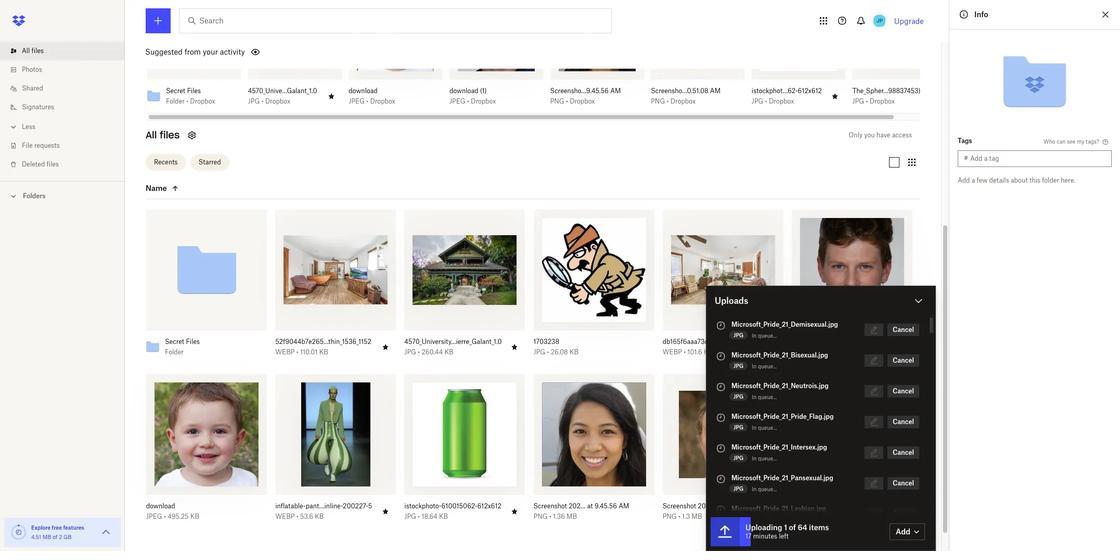 Task type: vqa. For each thing, say whether or not it's contained in the screenshot.
rightmost Jpg • Dropbox Button
yes



Task type: describe. For each thing, give the bounding box(es) containing it.
495.74
[[813, 348, 833, 356]]

jpg right upload pending image
[[734, 455, 744, 461]]

• inside secret files folder • dropbox
[[186, 97, 188, 105]]

cancel for microsoft_pride_21_bisexual.jpg
[[893, 356, 914, 364]]

all files link
[[8, 42, 125, 60]]

• inside 4570_unive…galant_1.0 jpg • dropbox
[[262, 97, 264, 105]]

secret for secret files folder
[[165, 338, 184, 345]]

requests
[[34, 142, 60, 149]]

all files list item
[[0, 42, 125, 60]]

inflatable-pant…inline-200227-5 webp • 53.6 kb
[[275, 502, 372, 520]]

1703238
[[534, 338, 559, 345]]

jp
[[877, 17, 883, 24]]

the_spher…98837453)
[[853, 87, 921, 94]]

upload pending image
[[715, 442, 727, 455]]

jpeg inside download (1) jpeg • dropbox
[[450, 97, 466, 105]]

few
[[977, 176, 988, 184]]

free
[[52, 525, 62, 531]]

file, 1703238.jpg row
[[529, 209, 654, 364]]

jpg inside 1703238 jpg • 26.08 kb
[[534, 348, 545, 356]]

kb inside istockphoto-610015062-612x612 jpg • 18.64 kb
[[439, 512, 448, 520]]

am inside 'screenshot 202… at 10.51.08 am png • 1.3 mb'
[[750, 502, 760, 510]]

the_sphere_at…_(53098837453) button
[[792, 502, 890, 510]]

uploading file image
[[711, 517, 740, 546]]

only
[[849, 131, 863, 139]]

add for add a few details about this folder here.
[[958, 176, 970, 184]]

jpg inside istockphot…62-612x612 jpg • dropbox
[[752, 97, 764, 105]]

6 upload pending image from the top
[[715, 504, 727, 516]]

110.01
[[300, 348, 318, 356]]

left
[[779, 532, 789, 540]]

folder for secret files folder
[[165, 348, 184, 356]]

of inside uploading 1 of 64 items 17 minutes left
[[789, 523, 796, 532]]

200227-
[[343, 502, 368, 510]]

1
[[784, 523, 787, 532]]

deleted
[[22, 160, 45, 168]]

upload pending image for microsoft_pride_21_bisexual.jpg
[[715, 350, 727, 363]]

add button
[[890, 524, 925, 540]]

• inside "download jpeg • 495.25 kb"
[[164, 512, 166, 520]]

26.08
[[551, 348, 568, 356]]

istockphot…62-
[[752, 87, 798, 94]]

secret files folder • dropbox
[[166, 87, 215, 105]]

uploads alert
[[706, 286, 936, 551]]

minutes
[[753, 532, 778, 540]]

jpeg inside the download jpeg • dropbox
[[349, 97, 365, 105]]

4570_unive…galant_1.0
[[248, 87, 317, 94]]

5
[[368, 502, 372, 510]]

download for dropbox
[[349, 87, 378, 94]]

in queue... for microsoft_pride_21_pansexual.jpg
[[752, 486, 777, 492]]

4570_unive…galant_1.0 jpg • dropbox
[[248, 87, 317, 105]]

52f9044b7e265…thin_1536_1152 button
[[275, 338, 373, 346]]

uploading file status
[[711, 517, 740, 548]]

who can see my tags?
[[1044, 138, 1100, 144]]

screenshot 202… at 9.45.56 am button
[[534, 502, 632, 510]]

kb for webp • 110.01 kb
[[319, 348, 328, 356]]

file, screenshot 2023-10-19 at 9.45.56 am.png row
[[529, 374, 654, 528]]

tags?
[[1086, 138, 1100, 144]]

this
[[1030, 176, 1041, 184]]

screenshot 202… at 10.51.08 am png • 1.3 mb
[[663, 502, 760, 520]]

jpeg • dropbox button for download (1)
[[450, 97, 520, 105]]

queue... for microsoft_pride_21_neutrois.jpg
[[758, 394, 777, 400]]

• inside download (1) jpeg • dropbox
[[467, 97, 469, 105]]

file
[[22, 142, 33, 149]]

queue... for microsoft_pride_21_pansexual.jpg
[[758, 486, 777, 492]]

screensho…0.51.08 am png • dropbox
[[651, 87, 721, 105]]

access
[[892, 131, 912, 139]]

istockphoto-610015062-612x612 button
[[405, 502, 502, 510]]

photos link
[[8, 60, 125, 79]]

a
[[972, 176, 975, 184]]

files for all files link
[[32, 47, 44, 55]]

only you have access
[[849, 131, 912, 139]]

101.6
[[688, 348, 702, 356]]

in for microsoft_pride_21_intersex.jpg
[[752, 455, 757, 462]]

jpg inside 4570_unive…galant_1.0 jpg • dropbox
[[248, 97, 260, 105]]

download button for download jpeg • 495.25 kb
[[146, 502, 244, 510]]

53.6
[[300, 512, 313, 520]]

jpg • dropbox button for 4570_unive…galant_1.0
[[248, 97, 319, 105]]

cancel for microsoft_pride_21_intersex.jpg
[[893, 449, 914, 456]]

inflatable-pant…inline-200227-5 button
[[275, 502, 373, 510]]

(1)
[[480, 87, 487, 94]]

202… for png • 1.36 mb
[[569, 502, 586, 510]]

upgrade
[[894, 16, 924, 25]]

file, inflatable-pants-today-inline-200227-5.webp row
[[271, 374, 396, 528]]

upgrade link
[[894, 16, 924, 25]]

queue... for microsoft_pride_21_bisexual.jpg
[[758, 363, 777, 369]]

am inside the screensho…0.51.08 am png • dropbox
[[710, 87, 721, 94]]

folder, secret files row
[[142, 209, 267, 364]]

download for •
[[450, 87, 478, 94]]

here.
[[1061, 176, 1076, 184]]

cancel button for microsoft_pride_21_pride_flag.jpg
[[888, 416, 920, 428]]

close right sidebar image
[[1100, 8, 1112, 21]]

file requests
[[22, 142, 60, 149]]

inflatable-
[[275, 502, 306, 510]]

webp for webp • 110.01 kb
[[275, 348, 295, 356]]

jpeg inside "file, download (1).jpeg" row
[[792, 348, 808, 356]]

less image
[[8, 122, 19, 132]]

in queue... for microsoft_pride_21_bisexual.jpg
[[752, 363, 777, 369]]

jpeg inside "download jpeg • 495.25 kb"
[[146, 512, 162, 520]]

• inside screenshot 202… at 9.45.56 am png • 1.36 mb
[[549, 512, 552, 520]]

folder settings image
[[186, 129, 198, 141]]

uploading 1 of 64 items 17 minutes left
[[746, 523, 829, 540]]

explore
[[31, 525, 51, 531]]

file, 52f9044b7e2655d26eb85c0b2abdc392-uncropped_scaled_within_1536_1152.webp row
[[271, 209, 396, 364]]

in queue... for microsoft_pride_21_intersex.jpg
[[752, 455, 777, 462]]

istockphot…62-612x612 jpg • dropbox
[[752, 87, 822, 105]]

dropbox inside the_spher…98837453) jpg • dropbox
[[870, 97, 895, 105]]

2
[[59, 534, 62, 540]]

queue... for microsoft_pride_21_demisexual.jpg
[[758, 333, 777, 339]]

jpg • dropbox button for the_spher…98837453)
[[853, 97, 923, 105]]

uploading
[[746, 523, 783, 532]]

in for microsoft_pride_21_bisexual.jpg
[[752, 363, 757, 369]]

321.12
[[809, 512, 827, 520]]

dropbox inside the screensho…0.51.08 am png • dropbox
[[671, 97, 696, 105]]

upload pending image for microsoft_pride_21_pride_flag.jpg
[[715, 412, 727, 424]]

upload pending image for microsoft_pride_21_neutrois.jpg
[[715, 381, 727, 393]]

add a few details about this folder here.
[[958, 176, 1076, 184]]

istockphoto-610015062-612x612 jpg • 18.64 kb
[[405, 502, 502, 520]]

• inside the_spher…98837453) jpg • dropbox
[[866, 97, 868, 105]]

am inside screensho…9.45.56 am png • dropbox
[[610, 87, 621, 94]]

cancel button for microsoft_pride_21_pansexual.jpg
[[888, 477, 920, 490]]

cancel button for microsoft_pride_21_intersex.jpg
[[888, 446, 920, 459]]

in for microsoft_pride_21_neutrois.jpg
[[752, 394, 757, 400]]

shared
[[22, 84, 43, 92]]

mb for png • 1.3 mb
[[692, 512, 702, 520]]

dropbox inside screensho…9.45.56 am png • dropbox
[[570, 97, 595, 105]]

1.3
[[682, 512, 690, 520]]

1 vertical spatial files
[[160, 129, 180, 141]]

microsoft_pride_21_intersex.jpg
[[732, 443, 827, 451]]

• inside db165f6aaa73d9…thin_1536_1152 webp • 101.6 kb
[[684, 348, 686, 356]]

10.51.08
[[724, 502, 748, 510]]

64
[[798, 523, 807, 532]]

dropbox inside download (1) jpeg • dropbox
[[471, 97, 496, 105]]

jpg • dropbox button for istockphot…62-
[[752, 97, 823, 105]]

download (1) button
[[450, 87, 520, 95]]

features
[[63, 525, 84, 531]]

file, screenshot 2023-11-13 at 10.51.08 am.png row
[[659, 374, 784, 528]]

screensho…9.45.56
[[550, 87, 609, 94]]

• inside the screensho…0.51.08 am png • dropbox
[[667, 97, 669, 105]]

gb
[[63, 534, 72, 540]]

png inside 'screenshot 202… at 10.51.08 am png • 1.3 mb'
[[663, 512, 677, 520]]

in queue... for microsoft_pride_21_neutrois.jpg
[[752, 394, 777, 400]]

screenshot for 1.36
[[534, 502, 567, 510]]

screenshot 202… at 9.45.56 am png • 1.36 mb
[[534, 502, 629, 520]]

name
[[146, 184, 167, 193]]

jpg inside the_sphere_at…_(53098837453) jpg • 321.12 kb
[[792, 512, 804, 520]]

png inside screensho…9.45.56 am png • dropbox
[[550, 97, 564, 105]]

microsoft_pride_21_demisexual.jpg
[[732, 321, 838, 328]]

4570_university…ierre_galant_1.0 button
[[405, 338, 502, 346]]

1 vertical spatial all
[[146, 129, 157, 141]]

folders button
[[0, 188, 125, 203]]

dropbox inside 4570_unive…galant_1.0 jpg • dropbox
[[265, 97, 290, 105]]

cancel button for microsoft_pride_21_bisexual.jpg
[[888, 354, 920, 367]]

quota usage element
[[10, 524, 27, 541]]

suggested from your activity
[[145, 47, 245, 56]]

microsoft_pride_21_pansexual.jpg
[[732, 474, 834, 482]]



Task type: locate. For each thing, give the bounding box(es) containing it.
the_sphere_at…_(53098837453)
[[792, 502, 889, 510]]

0 vertical spatial 612x612
[[798, 87, 822, 94]]

add inside popup button
[[896, 527, 911, 536]]

4 dropbox from the left
[[471, 97, 496, 105]]

1 horizontal spatial 202…
[[698, 502, 715, 510]]

png • dropbox button down screensho…9.45.56 am button
[[550, 97, 621, 105]]

files inside "link"
[[47, 160, 59, 168]]

jp button
[[871, 12, 888, 29]]

shared link
[[8, 79, 125, 98]]

1 in queue... from the top
[[752, 333, 777, 339]]

my
[[1077, 138, 1085, 144]]

#
[[964, 155, 968, 162]]

at for 10.51.08
[[716, 502, 722, 510]]

1 jpeg • dropbox button from the left
[[349, 97, 420, 105]]

0 horizontal spatial 612x612
[[478, 502, 502, 510]]

am right 10.51.08
[[750, 502, 760, 510]]

495.25
[[168, 512, 189, 520]]

• inside 1703238 jpg • 26.08 kb
[[547, 348, 549, 356]]

items
[[809, 523, 829, 532]]

kb inside 52f9044b7e265…thin_1536_1152 webp • 110.01 kb
[[319, 348, 328, 356]]

queue... down microsoft_pride_21_demisexual.jpg
[[758, 333, 777, 339]]

recents button
[[146, 154, 186, 171]]

0 horizontal spatial add
[[896, 527, 911, 536]]

microsoft_pride_21_neutrois.jpg
[[732, 382, 829, 390]]

jpg inside istockphoto-610015062-612x612 jpg • 18.64 kb
[[405, 512, 416, 520]]

18.64
[[422, 512, 437, 520]]

1 horizontal spatial of
[[789, 523, 796, 532]]

kb down the_sphere_at…_(53098837453)
[[829, 512, 838, 520]]

612x612
[[798, 87, 822, 94], [478, 502, 502, 510]]

db165f6aaa73d9…thin_1536_1152 webp • 101.6 kb
[[663, 338, 760, 356]]

webp inside db165f6aaa73d9…thin_1536_1152 webp • 101.6 kb
[[663, 348, 682, 356]]

suggested
[[145, 47, 183, 56]]

explore free features 4.51 mb of 2 gb
[[31, 525, 84, 540]]

png down screensho…9.45.56
[[550, 97, 564, 105]]

activity
[[220, 47, 245, 56]]

have
[[877, 131, 891, 139]]

0 vertical spatial secret
[[166, 87, 185, 94]]

about
[[1011, 176, 1028, 184]]

0 horizontal spatial screenshot
[[534, 502, 567, 510]]

secret files folder
[[165, 338, 200, 356]]

kb for jpg • 260.44 kb
[[445, 348, 454, 356]]

mb right 4.51
[[43, 534, 51, 540]]

7 cancel button from the top
[[888, 508, 920, 520]]

mb for png • 1.36 mb
[[567, 512, 577, 520]]

dropbox inside istockphot…62-612x612 jpg • dropbox
[[769, 97, 794, 105]]

• inside the_sphere_at…_(53098837453) jpg • 321.12 kb
[[805, 512, 807, 520]]

Add a tag text field
[[971, 153, 1106, 164]]

signatures link
[[8, 98, 125, 117]]

files inside the secret files folder
[[186, 338, 200, 345]]

• inside istockphoto-610015062-612x612 jpg • 18.64 kb
[[418, 512, 420, 520]]

3 dropbox from the left
[[370, 97, 395, 105]]

1 cancel button from the top
[[888, 324, 920, 336]]

in queue... down microsoft_pride_21_intersex.jpg
[[752, 455, 777, 462]]

add for add
[[896, 527, 911, 536]]

2 jpg • dropbox button from the left
[[752, 97, 823, 105]]

jpeg • dropbox button
[[349, 97, 420, 105], [450, 97, 520, 105]]

1 vertical spatial all files
[[146, 129, 180, 141]]

2 in from the top
[[752, 363, 757, 369]]

1 screenshot from the left
[[534, 502, 567, 510]]

Search in folder "Dropbox" text field
[[199, 15, 590, 27]]

0 vertical spatial folder
[[166, 97, 185, 105]]

microsoft_pride_21_pride_flag.jpg
[[732, 413, 834, 420]]

screensho…9.45.56 am png • dropbox
[[550, 87, 621, 105]]

0 vertical spatial secret files button
[[166, 87, 222, 95]]

folder
[[1042, 176, 1059, 184]]

file requests link
[[8, 136, 125, 155]]

0 horizontal spatial at
[[587, 502, 593, 510]]

dropbox
[[190, 97, 215, 105], [265, 97, 290, 105], [370, 97, 395, 105], [471, 97, 496, 105], [570, 97, 595, 105], [671, 97, 696, 105], [769, 97, 794, 105], [870, 97, 895, 105]]

db165f6aaa73d9…thin_1536_1152
[[663, 338, 760, 345]]

kb down 4570_university…ierre_galant_1.0 button
[[445, 348, 454, 356]]

0 horizontal spatial files
[[32, 47, 44, 55]]

6 cancel from the top
[[893, 479, 914, 487]]

kb for jpeg • 495.25 kb
[[190, 512, 199, 520]]

0 horizontal spatial download
[[146, 502, 175, 510]]

you
[[865, 131, 875, 139]]

1 cancel from the top
[[893, 326, 914, 334]]

at left 10.51.08
[[716, 502, 722, 510]]

3 jpg • dropbox button from the left
[[853, 97, 923, 105]]

cancel for microsoft_pride_21_pansexual.jpg
[[893, 479, 914, 487]]

kb for jpg • 321.12 kb
[[829, 512, 838, 520]]

1 horizontal spatial files
[[47, 160, 59, 168]]

in down microsoft_pride_21_neutrois.jpg at the bottom right of the page
[[752, 394, 757, 400]]

queue... down microsoft_pride_21_pride_flag.jpg on the bottom right
[[758, 425, 777, 431]]

kb right the 495.74
[[835, 348, 844, 356]]

1 vertical spatial secret
[[165, 338, 184, 345]]

webp left "101.6"
[[663, 348, 682, 356]]

of left "2"
[[53, 534, 57, 540]]

download for 495.25
[[146, 502, 175, 510]]

0 vertical spatial all
[[22, 47, 30, 55]]

1 upload pending image from the top
[[715, 320, 727, 332]]

secret files button for secret files folder • dropbox
[[166, 87, 222, 95]]

2 vertical spatial files
[[47, 160, 59, 168]]

file, download.jpeg row
[[142, 374, 267, 528]]

mb right the 1.3
[[692, 512, 702, 520]]

from
[[185, 47, 201, 56]]

file, db165f6aaa73d95c9004256537e7037b-uncropped_scaled_within_1536_1152.webp row
[[659, 209, 784, 364]]

202… left 10.51.08
[[698, 502, 715, 510]]

0 vertical spatial files
[[187, 87, 201, 94]]

• inside inflatable-pant…inline-200227-5 webp • 53.6 kb
[[296, 512, 299, 520]]

3 cancel from the top
[[893, 387, 914, 395]]

1 vertical spatial download button
[[146, 502, 244, 510]]

2 202… from the left
[[698, 502, 715, 510]]

6 queue... from the top
[[758, 486, 777, 492]]

cancel for microsoft_pride_21_demisexual.jpg
[[893, 326, 914, 334]]

of
[[789, 523, 796, 532], [53, 534, 57, 540]]

4570_unive…galant_1.0 button
[[248, 87, 319, 95]]

3 in queue... from the top
[[752, 394, 777, 400]]

png • dropbox button for screensho…0.51.08
[[651, 97, 722, 105]]

of inside explore free features 4.51 mb of 2 gb
[[53, 534, 57, 540]]

deleted files link
[[8, 155, 125, 174]]

at inside screenshot 202… at 9.45.56 am png • 1.36 mb
[[587, 502, 593, 510]]

upload pending image up the db165f6aaa73d9…thin_1536_1152
[[715, 320, 727, 332]]

kb down db165f6aaa73d9…thin_1536_1152 button
[[704, 348, 713, 356]]

files right deleted
[[47, 160, 59, 168]]

3 cancel button from the top
[[888, 385, 920, 398]]

all up photos
[[22, 47, 30, 55]]

0 horizontal spatial all
[[22, 47, 30, 55]]

cancel for microsoft_pride_21_neutrois.jpg
[[893, 387, 914, 395]]

in queue... down microsoft_pride_21_demisexual.jpg
[[752, 333, 777, 339]]

folder for secret files folder • dropbox
[[166, 97, 185, 105]]

6 in queue... from the top
[[752, 486, 777, 492]]

queue... down microsoft_pride_21_pansexual.jpg
[[758, 486, 777, 492]]

signatures
[[22, 103, 54, 111]]

list containing all files
[[0, 35, 125, 181]]

0 horizontal spatial jpeg • dropbox button
[[349, 97, 420, 105]]

kb inside "file, download (1).jpeg" row
[[835, 348, 844, 356]]

1 horizontal spatial download
[[349, 87, 378, 94]]

jpg left '260.44'
[[405, 348, 416, 356]]

screenshot 202… at 10.51.08 am button
[[663, 502, 761, 510]]

0 vertical spatial all files
[[22, 47, 44, 55]]

2 horizontal spatial mb
[[692, 512, 702, 520]]

png
[[550, 97, 564, 105], [651, 97, 665, 105], [534, 512, 548, 520], [663, 512, 677, 520]]

at left the 9.45.56 at the bottom of the page
[[587, 502, 593, 510]]

all files inside list item
[[22, 47, 44, 55]]

kb inside db165f6aaa73d9…thin_1536_1152 webp • 101.6 kb
[[704, 348, 713, 356]]

png • dropbox button
[[550, 97, 621, 105], [651, 97, 722, 105]]

recents
[[154, 158, 178, 166]]

260.44
[[422, 348, 443, 356]]

upload pending image up 'uploading file' image
[[715, 504, 727, 516]]

2 png • dropbox button from the left
[[651, 97, 722, 105]]

0 horizontal spatial all files
[[22, 47, 44, 55]]

istockphoto-
[[405, 502, 442, 510]]

202… for png • 1.3 mb
[[698, 502, 715, 510]]

0 vertical spatial of
[[789, 523, 796, 532]]

secret inside secret files folder • dropbox
[[166, 87, 185, 94]]

folder • dropbox button
[[166, 97, 222, 105]]

• inside screensho…9.45.56 am png • dropbox
[[566, 97, 568, 105]]

kb inside the_sphere_at…_(53098837453) jpg • 321.12 kb
[[829, 512, 838, 520]]

jpg • dropbox button
[[248, 97, 319, 105], [752, 97, 823, 105], [853, 97, 923, 105]]

in queue... for microsoft_pride_21_pride_flag.jpg
[[752, 425, 777, 431]]

who can see my tags? image
[[1102, 138, 1110, 146]]

1 vertical spatial add
[[896, 527, 911, 536]]

secret inside the secret files folder
[[165, 338, 184, 345]]

details
[[990, 176, 1009, 184]]

2 cancel from the top
[[893, 356, 914, 364]]

1 vertical spatial folder
[[165, 348, 184, 356]]

am right screensho…0.51.08 at the top
[[710, 87, 721, 94]]

2 jpeg • dropbox button from the left
[[450, 97, 520, 105]]

202… inside screenshot 202… at 9.45.56 am png • 1.36 mb
[[569, 502, 586, 510]]

4 upload pending image from the top
[[715, 412, 727, 424]]

6 dropbox from the left
[[671, 97, 696, 105]]

screensho…0.51.08
[[651, 87, 709, 94]]

download button inside row
[[146, 502, 244, 510]]

in down microsoft_pride_21_bisexual.jpg
[[752, 363, 757, 369]]

cancel
[[893, 326, 914, 334], [893, 356, 914, 364], [893, 387, 914, 395], [893, 418, 914, 426], [893, 449, 914, 456], [893, 479, 914, 487], [893, 510, 914, 518]]

info
[[975, 10, 989, 19]]

1 horizontal spatial png • dropbox button
[[651, 97, 722, 105]]

jpg inside the_spher…98837453) jpg • dropbox
[[853, 97, 864, 105]]

screenshot up the 1.3
[[663, 502, 696, 510]]

mb inside 'screenshot 202… at 10.51.08 am png • 1.3 mb'
[[692, 512, 702, 520]]

all up recents
[[146, 129, 157, 141]]

• inside istockphot…62-612x612 jpg • dropbox
[[765, 97, 767, 105]]

jpg down microsoft_pride_21_neutrois.jpg at the bottom right of the page
[[734, 393, 744, 400]]

dropbox inside secret files folder • dropbox
[[190, 97, 215, 105]]

5 in queue... from the top
[[752, 455, 777, 462]]

list
[[0, 35, 125, 181]]

1 horizontal spatial screenshot
[[663, 502, 696, 510]]

webp
[[275, 348, 295, 356], [663, 348, 682, 356], [275, 512, 295, 520]]

tags
[[958, 137, 972, 145]]

files for secret files folder • dropbox
[[187, 87, 201, 94]]

4 cancel from the top
[[893, 418, 914, 426]]

download inside download (1) jpeg • dropbox
[[450, 87, 478, 94]]

less
[[22, 123, 35, 131]]

202… inside 'screenshot 202… at 10.51.08 am png • 1.3 mb'
[[698, 502, 715, 510]]

secret files button
[[166, 87, 222, 95], [165, 338, 248, 346]]

screenshot inside screenshot 202… at 9.45.56 am png • 1.36 mb
[[534, 502, 567, 510]]

2 horizontal spatial jpg • dropbox button
[[853, 97, 923, 105]]

5 queue... from the top
[[758, 455, 777, 462]]

1703238 button
[[534, 338, 632, 346]]

1 queue... from the top
[[758, 333, 777, 339]]

1 vertical spatial files
[[186, 338, 200, 345]]

screenshot for 1.3
[[663, 502, 696, 510]]

3 queue... from the top
[[758, 394, 777, 400]]

1 dropbox from the left
[[190, 97, 215, 105]]

all files up photos
[[22, 47, 44, 55]]

all files up recents
[[146, 129, 180, 141]]

• inside the download jpeg • dropbox
[[366, 97, 369, 105]]

webp inside inflatable-pant…inline-200227-5 webp • 53.6 kb
[[275, 512, 295, 520]]

secret
[[166, 87, 185, 94], [165, 338, 184, 345]]

kb down 52f9044b7e265…thin_1536_1152 button
[[319, 348, 328, 356]]

webp for webp • 101.6 kb
[[663, 348, 682, 356]]

queue... for microsoft_pride_21_pride_flag.jpg
[[758, 425, 777, 431]]

0 vertical spatial files
[[32, 47, 44, 55]]

mb inside screenshot 202… at 9.45.56 am png • 1.36 mb
[[567, 512, 577, 520]]

0 horizontal spatial of
[[53, 534, 57, 540]]

4 in queue... from the top
[[752, 425, 777, 431]]

am right screensho…9.45.56
[[610, 87, 621, 94]]

files for secret files folder
[[186, 338, 200, 345]]

0 horizontal spatial 202…
[[569, 502, 586, 510]]

2 queue... from the top
[[758, 363, 777, 369]]

6 in from the top
[[752, 486, 757, 492]]

1 202… from the left
[[569, 502, 586, 510]]

0 vertical spatial download button
[[349, 87, 420, 95]]

in for microsoft_pride_21_demisexual.jpg
[[752, 333, 757, 339]]

pant…inline-
[[306, 502, 343, 510]]

queue...
[[758, 333, 777, 339], [758, 363, 777, 369], [758, 394, 777, 400], [758, 425, 777, 431], [758, 455, 777, 462], [758, 486, 777, 492]]

5 cancel from the top
[[893, 449, 914, 456]]

kb for jpg • 26.08 kb
[[570, 348, 579, 356]]

jpg down uploads on the right of page
[[734, 332, 744, 338]]

1 horizontal spatial at
[[716, 502, 722, 510]]

jpg down microsoft_pride_21_pride_flag.jpg on the bottom right
[[734, 424, 744, 430]]

in queue...
[[752, 333, 777, 339], [752, 363, 777, 369], [752, 394, 777, 400], [752, 425, 777, 431], [752, 455, 777, 462], [752, 486, 777, 492]]

photos
[[22, 66, 42, 73]]

mb right 1.36
[[567, 512, 577, 520]]

db165f6aaa73d9…thin_1536_1152 button
[[663, 338, 761, 346]]

download jpeg • dropbox
[[349, 87, 395, 105]]

7 cancel from the top
[[893, 510, 914, 518]]

jpg inside 4570_university…ierre_galant_1.0 jpg • 260.44 kb
[[405, 348, 416, 356]]

secret files button for secret files folder
[[165, 338, 248, 346]]

dropbox inside the download jpeg • dropbox
[[370, 97, 395, 105]]

upload pending image up upload pending image
[[715, 412, 727, 424]]

download jpeg • 495.25 kb
[[146, 502, 199, 520]]

202… left the 9.45.56 at the bottom of the page
[[569, 502, 586, 510]]

2 upload pending image from the top
[[715, 350, 727, 363]]

file, the_sphere_at_the_venetian_resort_(53098837453).jpg row
[[788, 374, 913, 528]]

webp down inflatable- at left
[[275, 512, 295, 520]]

files inside secret files folder • dropbox
[[187, 87, 201, 94]]

17
[[746, 532, 752, 540]]

jpg down db165f6aaa73d9…thin_1536_1152 webp • 101.6 kb
[[734, 363, 744, 369]]

6 cancel button from the top
[[888, 477, 920, 490]]

0 horizontal spatial png • dropbox button
[[550, 97, 621, 105]]

612x612 inside istockphoto-610015062-612x612 jpg • 18.64 kb
[[478, 502, 502, 510]]

5 cancel button from the top
[[888, 446, 920, 459]]

kb for webp • 101.6 kb
[[704, 348, 713, 356]]

• inside 'screenshot 202… at 10.51.08 am png • 1.3 mb'
[[679, 512, 681, 520]]

starred
[[199, 158, 221, 166]]

1 horizontal spatial mb
[[567, 512, 577, 520]]

2 in queue... from the top
[[752, 363, 777, 369]]

jpg down istockphot…62-
[[752, 97, 764, 105]]

upload pending image down db165f6aaa73d9…thin_1536_1152 webp • 101.6 kb
[[715, 381, 727, 393]]

1 vertical spatial of
[[53, 534, 57, 540]]

can
[[1057, 138, 1066, 144]]

screenshot up 1.36
[[534, 502, 567, 510]]

8 dropbox from the left
[[870, 97, 895, 105]]

png • dropbox button down screensho…0.51.08 am button
[[651, 97, 722, 105]]

jpg • dropbox button down the_spher…98837453) button
[[853, 97, 923, 105]]

cancel for microsoft_pride_21_pride_flag.jpg
[[893, 418, 914, 426]]

upload pending image for microsoft_pride_21_demisexual.jpg
[[715, 320, 727, 332]]

download button
[[349, 87, 420, 95], [146, 502, 244, 510]]

png left 1.36
[[534, 512, 548, 520]]

5 upload pending image from the top
[[715, 473, 727, 486]]

in down microsoft_pride_21_pride_flag.jpg on the bottom right
[[752, 425, 757, 431]]

in up microsoft_pride_21_bisexual.jpg
[[752, 333, 757, 339]]

2 at from the left
[[716, 502, 722, 510]]

png inside screenshot 202… at 9.45.56 am png • 1.36 mb
[[534, 512, 548, 520]]

in queue... down microsoft_pride_21_pride_flag.jpg on the bottom right
[[752, 425, 777, 431]]

jpg up 10.51.08
[[734, 486, 744, 492]]

jpg • dropbox button down istockphot…62-612x612 button on the right top
[[752, 97, 823, 105]]

kb inside "download jpeg • 495.25 kb"
[[190, 512, 199, 520]]

• inside 52f9044b7e265…thin_1536_1152 webp • 110.01 kb
[[296, 348, 299, 356]]

webp left 110.01 at bottom
[[275, 348, 295, 356]]

3 upload pending image from the top
[[715, 381, 727, 393]]

1 vertical spatial 612x612
[[478, 502, 502, 510]]

1 horizontal spatial add
[[958, 176, 970, 184]]

kb inside inflatable-pant…inline-200227-5 webp • 53.6 kb
[[315, 512, 324, 520]]

all files
[[22, 47, 44, 55], [146, 129, 180, 141]]

secret files button inside row
[[165, 338, 248, 346]]

png left the 1.3
[[663, 512, 677, 520]]

at for 9.45.56
[[587, 502, 593, 510]]

queue... down microsoft_pride_21_intersex.jpg
[[758, 455, 777, 462]]

of right 1
[[789, 523, 796, 532]]

folder inside the secret files folder
[[165, 348, 184, 356]]

612x612 inside istockphot…62-612x612 jpg • dropbox
[[798, 87, 822, 94]]

4 in from the top
[[752, 425, 757, 431]]

mb inside explore free features 4.51 mb of 2 gb
[[43, 534, 51, 540]]

file, download (1).jpeg row
[[788, 209, 913, 364]]

jpg down istockphoto-
[[405, 512, 416, 520]]

the_spher…98837453) button
[[853, 87, 923, 95]]

5 dropbox from the left
[[570, 97, 595, 105]]

folder inside secret files folder • dropbox
[[166, 97, 185, 105]]

download inside "download jpeg • 495.25 kb"
[[146, 502, 175, 510]]

files for deleted files "link"
[[47, 160, 59, 168]]

file, istockphoto-610015062-612x612.jpg row
[[400, 374, 525, 528]]

2 dropbox from the left
[[265, 97, 290, 105]]

in queue... down microsoft_pride_21_neutrois.jpg at the bottom right of the page
[[752, 394, 777, 400]]

1 png • dropbox button from the left
[[550, 97, 621, 105]]

1 horizontal spatial jpeg • dropbox button
[[450, 97, 520, 105]]

uploads
[[715, 296, 749, 306]]

1 horizontal spatial jpg • dropbox button
[[752, 97, 823, 105]]

1 vertical spatial secret files button
[[165, 338, 248, 346]]

secret for secret files folder • dropbox
[[166, 87, 185, 94]]

png inside the screensho…0.51.08 am png • dropbox
[[651, 97, 665, 105]]

all
[[22, 47, 30, 55], [146, 129, 157, 141]]

the_spher…98837453) jpg • dropbox
[[853, 87, 921, 105]]

all inside list item
[[22, 47, 30, 55]]

1 horizontal spatial all
[[146, 129, 157, 141]]

1 horizontal spatial download button
[[349, 87, 420, 95]]

queue... for microsoft_pride_21_intersex.jpg
[[758, 455, 777, 462]]

2 horizontal spatial files
[[160, 129, 180, 141]]

1 at from the left
[[587, 502, 593, 510]]

upload pending image up screenshot 202… at 10.51.08 am button
[[715, 473, 727, 486]]

kb inside 4570_university…ierre_galant_1.0 jpg • 260.44 kb
[[445, 348, 454, 356]]

3 in from the top
[[752, 394, 757, 400]]

0 vertical spatial add
[[958, 176, 970, 184]]

0 horizontal spatial mb
[[43, 534, 51, 540]]

1 horizontal spatial all files
[[146, 129, 180, 141]]

files left folder settings icon
[[160, 129, 180, 141]]

screensho…9.45.56 am button
[[550, 87, 621, 95]]

4 cancel button from the top
[[888, 416, 920, 428]]

files inside list item
[[32, 47, 44, 55]]

the_sphere_at…_(53098837453) jpg • 321.12 kb
[[792, 502, 889, 520]]

1 jpg • dropbox button from the left
[[248, 97, 319, 105]]

2 cancel button from the top
[[888, 354, 920, 367]]

in queue... down microsoft_pride_21_bisexual.jpg
[[752, 363, 777, 369]]

7 dropbox from the left
[[769, 97, 794, 105]]

jpg down 4570_unive…galant_1.0
[[248, 97, 260, 105]]

1 in from the top
[[752, 333, 757, 339]]

microsoft_pride_21_lesbian.jpg cancel
[[732, 505, 914, 518]]

download inside the download jpeg • dropbox
[[349, 87, 378, 94]]

microsoft_pride_21_bisexual.jpg
[[732, 351, 828, 359]]

cancel inside microsoft_pride_21_lesbian.jpg cancel
[[893, 510, 914, 518]]

• inside 4570_university…ierre_galant_1.0 jpg • 260.44 kb
[[418, 348, 420, 356]]

1 horizontal spatial 612x612
[[798, 87, 822, 94]]

jpg down 'the_spher…98837453)' on the right of page
[[853, 97, 864, 105]]

in queue... down microsoft_pride_21_pansexual.jpg
[[752, 486, 777, 492]]

jpg down 1703238
[[534, 348, 545, 356]]

jpg • dropbox button down 4570_unive…galant_1.0 button
[[248, 97, 319, 105]]

upload pending image for microsoft_pride_21_pansexual.jpg
[[715, 473, 727, 486]]

in queue... for microsoft_pride_21_demisexual.jpg
[[752, 333, 777, 339]]

52f9044b7e265…thin_1536_1152
[[275, 338, 372, 345]]

upload pending image down db165f6aaa73d9…thin_1536_1152 button
[[715, 350, 727, 363]]

am inside screenshot 202… at 9.45.56 am png • 1.36 mb
[[619, 502, 629, 510]]

folder
[[166, 97, 185, 105], [165, 348, 184, 356]]

•
[[186, 97, 188, 105], [262, 97, 264, 105], [366, 97, 369, 105], [467, 97, 469, 105], [566, 97, 568, 105], [667, 97, 669, 105], [765, 97, 767, 105], [866, 97, 868, 105], [296, 348, 299, 356], [418, 348, 420, 356], [547, 348, 549, 356], [684, 348, 686, 356], [810, 348, 812, 356], [164, 512, 166, 520], [296, 512, 299, 520], [418, 512, 420, 520], [549, 512, 552, 520], [679, 512, 681, 520], [805, 512, 807, 520]]

in down microsoft_pride_21_intersex.jpg
[[752, 455, 757, 462]]

download button for download jpeg • dropbox
[[349, 87, 420, 95]]

queue... down microsoft_pride_21_neutrois.jpg at the bottom right of the page
[[758, 394, 777, 400]]

• inside "file, download (1).jpeg" row
[[810, 348, 812, 356]]

cancel button for microsoft_pride_21_neutrois.jpg
[[888, 385, 920, 398]]

2 horizontal spatial download
[[450, 87, 478, 94]]

screenshot inside 'screenshot 202… at 10.51.08 am png • 1.3 mb'
[[663, 502, 696, 510]]

kb right 495.25
[[190, 512, 199, 520]]

png down screensho…0.51.08 at the top
[[651, 97, 665, 105]]

2 screenshot from the left
[[663, 502, 696, 510]]

kb down 1703238 button
[[570, 348, 579, 356]]

0 horizontal spatial download button
[[146, 502, 244, 510]]

jpeg • dropbox button for download
[[349, 97, 420, 105]]

dropbox image
[[8, 10, 29, 31]]

610015062-
[[442, 502, 478, 510]]

file, 4570_university_ave____pierre_galant_1.0.jpg row
[[400, 209, 525, 364]]

in down microsoft_pride_21_pansexual.jpg
[[752, 486, 757, 492]]

5 in from the top
[[752, 455, 757, 462]]

webp inside 52f9044b7e265…thin_1536_1152 webp • 110.01 kb
[[275, 348, 295, 356]]

kb down 'inflatable-pant…inline-200227-5' 'button' in the bottom left of the page
[[315, 512, 324, 520]]

in for microsoft_pride_21_pride_flag.jpg
[[752, 425, 757, 431]]

kb right 18.64
[[439, 512, 448, 520]]

queue... down microsoft_pride_21_bisexual.jpg
[[758, 363, 777, 369]]

cancel button for microsoft_pride_21_demisexual.jpg
[[888, 324, 920, 336]]

am right the 9.45.56 at the bottom of the page
[[619, 502, 629, 510]]

starred button
[[190, 154, 229, 171]]

0 horizontal spatial jpg • dropbox button
[[248, 97, 319, 105]]

upload pending image
[[715, 320, 727, 332], [715, 350, 727, 363], [715, 381, 727, 393], [715, 412, 727, 424], [715, 473, 727, 486], [715, 504, 727, 516]]

4 queue... from the top
[[758, 425, 777, 431]]

in for microsoft_pride_21_pansexual.jpg
[[752, 486, 757, 492]]

jpg up 64
[[792, 512, 804, 520]]

at inside 'screenshot 202… at 10.51.08 am png • 1.3 mb'
[[716, 502, 722, 510]]

png • dropbox button for screensho…9.45.56
[[550, 97, 621, 105]]

kb inside 1703238 jpg • 26.08 kb
[[570, 348, 579, 356]]

files up photos
[[32, 47, 44, 55]]



